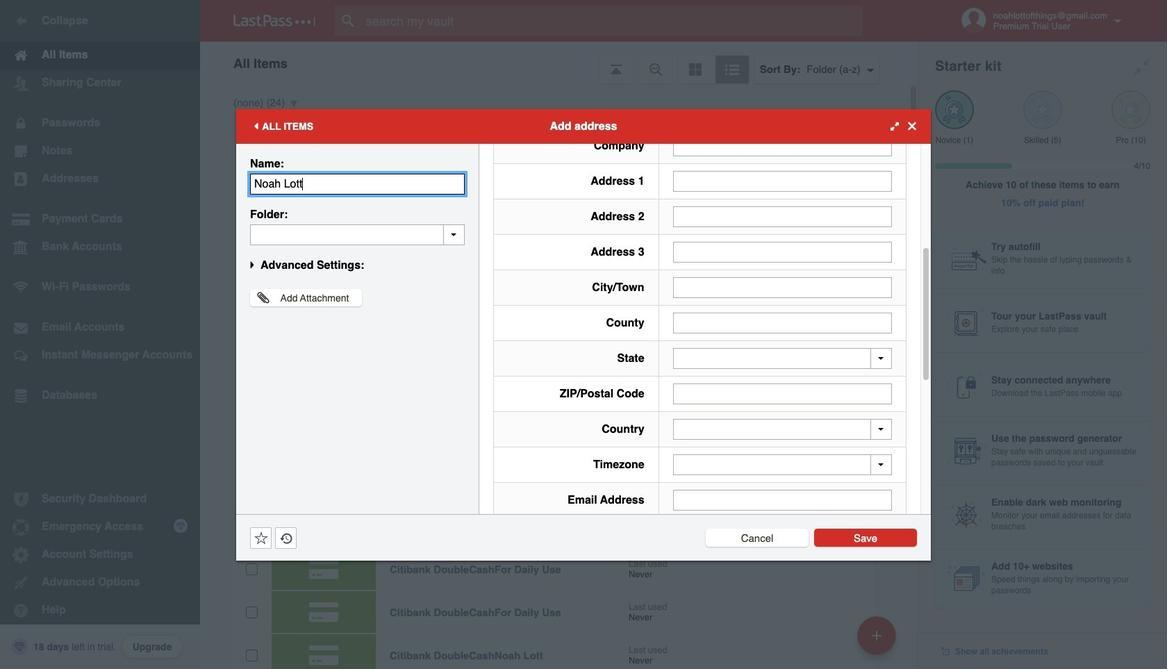 Task type: describe. For each thing, give the bounding box(es) containing it.
vault options navigation
[[200, 42, 919, 83]]

Search search field
[[335, 6, 890, 36]]

main navigation navigation
[[0, 0, 200, 669]]

lastpass image
[[233, 15, 315, 27]]



Task type: locate. For each thing, give the bounding box(es) containing it.
None text field
[[673, 171, 892, 192], [250, 224, 465, 245], [673, 242, 892, 263], [673, 277, 892, 298], [673, 348, 892, 369], [673, 490, 892, 511], [673, 171, 892, 192], [250, 224, 465, 245], [673, 242, 892, 263], [673, 277, 892, 298], [673, 348, 892, 369], [673, 490, 892, 511]]

new item navigation
[[853, 612, 905, 669]]

search my vault text field
[[335, 6, 890, 36]]

new item image
[[872, 631, 882, 640]]

None text field
[[673, 135, 892, 156], [250, 173, 465, 194], [673, 206, 892, 227], [673, 313, 892, 334], [673, 384, 892, 404], [673, 135, 892, 156], [250, 173, 465, 194], [673, 206, 892, 227], [673, 313, 892, 334], [673, 384, 892, 404]]

dialog
[[236, 109, 931, 560]]



